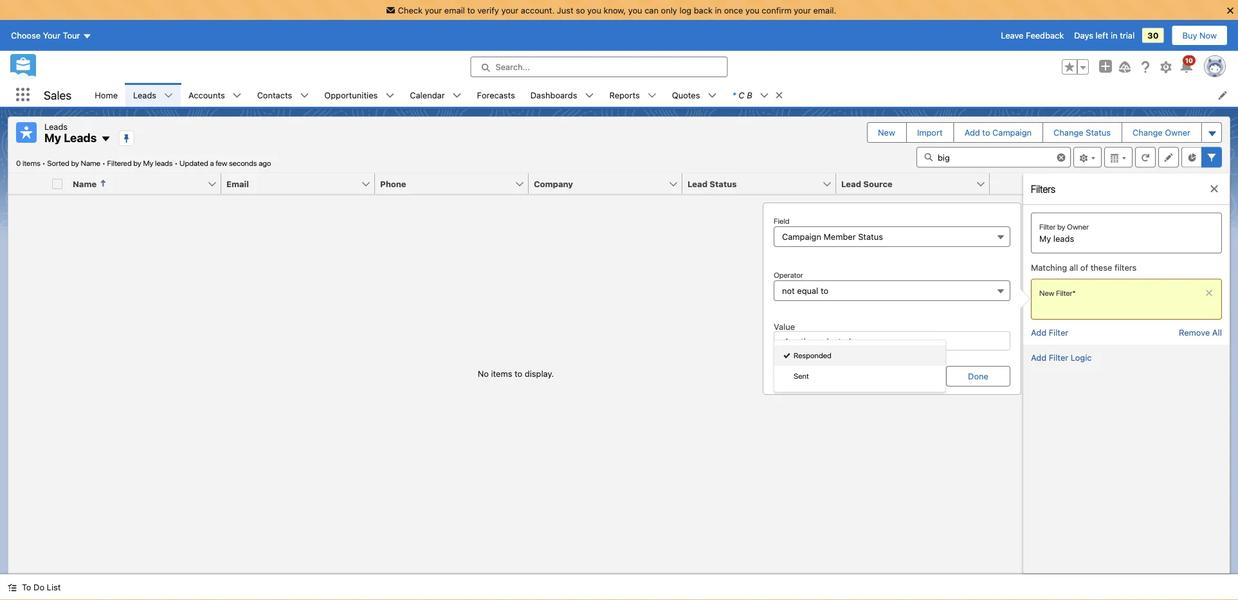Task type: locate. For each thing, give the bounding box(es) containing it.
2 vertical spatial my
[[1040, 234, 1051, 243]]

text default image right b
[[760, 91, 769, 100]]

tour
[[63, 31, 80, 40]]

all
[[1070, 262, 1078, 272]]

filter
[[1040, 222, 1056, 231], [1056, 289, 1073, 298], [1049, 327, 1069, 337], [1049, 353, 1069, 362]]

filter down filters
[[1040, 222, 1056, 231]]

text default image inside contacts list item
[[300, 91, 309, 100]]

filtered
[[107, 159, 132, 168]]

1 vertical spatial status
[[710, 179, 737, 188]]

0 items • sorted by name • filtered by my leads • updated a few seconds ago
[[16, 159, 271, 168]]

1 horizontal spatial owner
[[1165, 128, 1191, 137]]

leads right home link
[[133, 90, 156, 100]]

add for add filter logic
[[1031, 353, 1047, 362]]

filter left logic
[[1049, 353, 1069, 362]]

by
[[71, 159, 79, 168], [133, 159, 141, 168], [1058, 222, 1066, 231]]

name down my leads status
[[73, 179, 97, 188]]

in
[[715, 5, 722, 15], [1111, 31, 1118, 40]]

none search field inside my leads|leads|list view element
[[917, 147, 1071, 168]]

you
[[587, 5, 601, 15], [628, 5, 642, 15], [746, 5, 760, 15]]

lead inside lead status button
[[688, 179, 708, 188]]

my up name 'element'
[[143, 159, 153, 168]]

1
[[785, 337, 789, 346]]

ago
[[259, 159, 271, 168]]

0 horizontal spatial *
[[732, 90, 736, 100]]

0 vertical spatial campaign
[[993, 128, 1032, 137]]

text default image for accounts
[[233, 91, 242, 100]]

text default image
[[775, 91, 784, 100], [164, 91, 173, 100], [300, 91, 309, 100], [386, 91, 395, 100], [585, 91, 594, 100], [648, 91, 657, 100], [708, 91, 717, 100], [1209, 184, 1220, 194]]

0 horizontal spatial your
[[425, 5, 442, 15]]

2 horizontal spatial your
[[794, 5, 811, 15]]

list item containing *
[[725, 83, 790, 107]]

0 vertical spatial owner
[[1165, 128, 1191, 137]]

campaign up search my leads list view. search box
[[993, 128, 1032, 137]]

dialog
[[763, 203, 1031, 395]]

change status
[[1054, 128, 1111, 137]]

text default image inside opportunities list item
[[386, 91, 395, 100]]

confirm
[[762, 5, 792, 15]]

dialog containing campaign member status
[[763, 203, 1031, 395]]

group
[[1062, 59, 1089, 75]]

filter by owner my leads
[[1040, 222, 1089, 243]]

0 vertical spatial items
[[22, 159, 40, 168]]

option
[[791, 337, 816, 346]]

dashboards
[[531, 90, 577, 100]]

leads inside list item
[[133, 90, 156, 100]]

filter for new filter *
[[1056, 289, 1073, 298]]

2 vertical spatial add
[[1031, 353, 1047, 362]]

10 button
[[1179, 55, 1196, 75]]

text default image left to
[[8, 583, 17, 592]]

name left filtered
[[81, 159, 100, 168]]

text default image right calendar
[[453, 91, 462, 100]]

* inside my leads|leads|list view element
[[1073, 289, 1076, 298]]

these
[[1091, 262, 1113, 272]]

filter down all at the top of the page
[[1056, 289, 1073, 298]]

0 horizontal spatial owner
[[1067, 222, 1089, 231]]

add up add filter logic
[[1031, 327, 1047, 337]]

by up matching
[[1058, 222, 1066, 231]]

campaign
[[993, 128, 1032, 137], [782, 232, 822, 242]]

cell
[[47, 173, 68, 195]]

display.
[[525, 369, 554, 378]]

lead source button
[[836, 173, 976, 194]]

2 lead from the left
[[841, 179, 861, 188]]

2 • from the left
[[102, 159, 106, 168]]

1 vertical spatial owner
[[1067, 222, 1089, 231]]

*
[[732, 90, 736, 100], [1073, 289, 1076, 298]]

my up sorted
[[44, 131, 61, 145]]

items right no
[[491, 369, 512, 378]]

change for change status
[[1054, 128, 1084, 137]]

1 lead from the left
[[688, 179, 708, 188]]

None search field
[[917, 147, 1071, 168]]

• left filtered
[[102, 159, 106, 168]]

you right so
[[587, 5, 601, 15]]

value
[[774, 322, 795, 331]]

import
[[917, 128, 943, 137]]

new left import button at the top right
[[878, 128, 895, 137]]

leads
[[133, 90, 156, 100], [44, 122, 68, 131], [64, 131, 97, 145]]

your left email. at the top right
[[794, 5, 811, 15]]

operator
[[774, 270, 803, 279]]

2 change from the left
[[1133, 128, 1163, 137]]

new for new filter *
[[1040, 289, 1055, 298]]

new filter *
[[1040, 289, 1076, 298]]

text default image inside dashboards list item
[[585, 91, 594, 100]]

1 vertical spatial in
[[1111, 31, 1118, 40]]

leads down sales on the top left of page
[[44, 122, 68, 131]]

0 horizontal spatial my
[[44, 131, 61, 145]]

status inside dialog
[[858, 232, 883, 242]]

no items to display.
[[478, 369, 554, 378]]

days left in trial
[[1075, 31, 1135, 40]]

text default image for *
[[760, 91, 769, 100]]

owner
[[1165, 128, 1191, 137], [1067, 222, 1089, 231]]

accounts list item
[[181, 83, 249, 107]]

updated
[[180, 159, 208, 168]]

you left can
[[628, 5, 642, 15]]

0 horizontal spatial status
[[710, 179, 737, 188]]

campaign down field
[[782, 232, 822, 242]]

1 you from the left
[[587, 5, 601, 15]]

lead for lead status
[[688, 179, 708, 188]]

0 horizontal spatial •
[[42, 159, 46, 168]]

text default image inside list item
[[760, 91, 769, 100]]

to do list
[[22, 583, 61, 592]]

1 horizontal spatial your
[[501, 5, 519, 15]]

email element
[[221, 173, 383, 195]]

my up matching
[[1040, 234, 1051, 243]]

1 vertical spatial add
[[1031, 327, 1047, 337]]

opportunities list item
[[317, 83, 402, 107]]

1 horizontal spatial *
[[1073, 289, 1076, 298]]

in right back
[[715, 5, 722, 15]]

add to campaign
[[965, 128, 1032, 137]]

0 vertical spatial my
[[44, 131, 61, 145]]

text default image for quotes
[[708, 91, 717, 100]]

text default image for contacts
[[300, 91, 309, 100]]

1 vertical spatial name
[[73, 179, 97, 188]]

1 horizontal spatial status
[[858, 232, 883, 242]]

name
[[81, 159, 100, 168], [73, 179, 97, 188]]

1 your from the left
[[425, 5, 442, 15]]

text default image inside to do list button
[[8, 583, 17, 592]]

my leads|leads|list view element
[[8, 116, 1231, 574]]

choose your tour
[[11, 31, 80, 40]]

1 horizontal spatial campaign
[[993, 128, 1032, 137]]

only
[[661, 5, 677, 15]]

1 horizontal spatial items
[[491, 369, 512, 378]]

by right filtered
[[133, 159, 141, 168]]

2 horizontal spatial •
[[174, 159, 178, 168]]

1 vertical spatial items
[[491, 369, 512, 378]]

0 vertical spatial new
[[878, 128, 895, 137]]

items for no
[[491, 369, 512, 378]]

add inside button
[[965, 128, 980, 137]]

0 vertical spatial status
[[1086, 128, 1111, 137]]

1 horizontal spatial lead
[[841, 179, 861, 188]]

logic
[[1071, 353, 1092, 362]]

Operator button
[[774, 280, 1011, 301]]

0 horizontal spatial lead
[[688, 179, 708, 188]]

few
[[216, 159, 227, 168]]

0 horizontal spatial in
[[715, 5, 722, 15]]

text default image for dashboards
[[585, 91, 594, 100]]

2 horizontal spatial status
[[1086, 128, 1111, 137]]

•
[[42, 159, 46, 168], [102, 159, 106, 168], [174, 159, 178, 168]]

text default image
[[233, 91, 242, 100], [453, 91, 462, 100], [760, 91, 769, 100], [101, 134, 111, 144], [8, 583, 17, 592]]

leave feedback link
[[1001, 31, 1064, 40]]

leads link
[[125, 83, 164, 107]]

1 horizontal spatial •
[[102, 159, 106, 168]]

add up search my leads list view. search box
[[965, 128, 980, 137]]

change for change owner
[[1133, 128, 1163, 137]]

by right sorted
[[71, 159, 79, 168]]

matching
[[1031, 262, 1067, 272]]

my leads status
[[16, 159, 180, 168]]

text default image right accounts
[[233, 91, 242, 100]]

1 horizontal spatial leads
[[1054, 234, 1074, 243]]

2 horizontal spatial by
[[1058, 222, 1066, 231]]

list item
[[725, 83, 790, 107]]

leads up all at the top of the page
[[1054, 234, 1074, 243]]

back
[[694, 5, 713, 15]]

new for new
[[878, 128, 895, 137]]

list containing home
[[87, 83, 1238, 107]]

new down matching
[[1040, 289, 1055, 298]]

status
[[1086, 128, 1111, 137], [710, 179, 737, 188], [858, 232, 883, 242]]

* down all at the top of the page
[[1073, 289, 1076, 298]]

1 vertical spatial leads
[[1054, 234, 1074, 243]]

list
[[47, 583, 61, 592]]

0 horizontal spatial new
[[878, 128, 895, 137]]

you right once
[[746, 5, 760, 15]]

your right verify
[[501, 5, 519, 15]]

text default image inside "reports" list item
[[648, 91, 657, 100]]

0 horizontal spatial campaign
[[782, 232, 822, 242]]

0 horizontal spatial leads
[[155, 159, 173, 168]]

1 horizontal spatial new
[[1040, 289, 1055, 298]]

sent link
[[775, 366, 946, 387]]

b
[[747, 90, 752, 100]]

contacts list item
[[249, 83, 317, 107]]

buy now button
[[1172, 25, 1228, 46]]

company button
[[529, 173, 668, 194]]

lead
[[688, 179, 708, 188], [841, 179, 861, 188]]

cell inside my leads|leads|list view element
[[47, 173, 68, 195]]

phone element
[[375, 173, 537, 195]]

leads up name 'element'
[[155, 159, 173, 168]]

0 vertical spatial add
[[965, 128, 980, 137]]

filter for add filter logic
[[1049, 353, 1069, 362]]

1 horizontal spatial change
[[1133, 128, 1163, 137]]

items for 0
[[22, 159, 40, 168]]

leads
[[155, 159, 173, 168], [1054, 234, 1074, 243]]

1 horizontal spatial you
[[628, 5, 642, 15]]

leads inside filter by owner my leads
[[1054, 234, 1074, 243]]

0 horizontal spatial change
[[1054, 128, 1084, 137]]

2 horizontal spatial you
[[746, 5, 760, 15]]

add filter button
[[1031, 327, 1069, 337]]

• left updated
[[174, 159, 178, 168]]

choose your tour button
[[10, 25, 92, 46]]

field
[[774, 216, 790, 225]]

* left c
[[732, 90, 736, 100]]

seconds
[[229, 159, 257, 168]]

0 horizontal spatial you
[[587, 5, 601, 15]]

filter up add filter logic button
[[1049, 327, 1069, 337]]

leave
[[1001, 31, 1024, 40]]

name inside button
[[73, 179, 97, 188]]

in right 'left'
[[1111, 31, 1118, 40]]

1 change from the left
[[1054, 128, 1084, 137]]

your
[[43, 31, 60, 40]]

1 vertical spatial *
[[1073, 289, 1076, 298]]

text default image up my leads status
[[101, 134, 111, 144]]

phone button
[[375, 173, 515, 194]]

lead inside the lead source button
[[841, 179, 861, 188]]

items right 0
[[22, 159, 40, 168]]

name button
[[68, 173, 207, 194]]

1 horizontal spatial in
[[1111, 31, 1118, 40]]

account.
[[521, 5, 555, 15]]

• left sorted
[[42, 159, 46, 168]]

log
[[680, 5, 692, 15]]

text default image inside calendar list item
[[453, 91, 462, 100]]

text default image inside quotes list item
[[708, 91, 717, 100]]

1 vertical spatial campaign
[[782, 232, 822, 242]]

filter for add filter
[[1049, 327, 1069, 337]]

now
[[1200, 31, 1217, 40]]

add down add filter button
[[1031, 353, 1047, 362]]

item number element
[[8, 173, 47, 195]]

your left email
[[425, 5, 442, 15]]

quotes
[[672, 90, 700, 100]]

change
[[1054, 128, 1084, 137], [1133, 128, 1163, 137]]

new inside 'button'
[[878, 128, 895, 137]]

value 1 option selected
[[774, 322, 851, 346]]

0 horizontal spatial items
[[22, 159, 40, 168]]

10
[[1186, 57, 1193, 64]]

1 vertical spatial new
[[1040, 289, 1055, 298]]

0 vertical spatial in
[[715, 5, 722, 15]]

text default image inside "accounts" list item
[[233, 91, 242, 100]]

calendar
[[410, 90, 445, 100]]

leave feedback
[[1001, 31, 1064, 40]]

0 horizontal spatial by
[[71, 159, 79, 168]]

2 horizontal spatial my
[[1040, 234, 1051, 243]]

forecasts link
[[469, 83, 523, 107]]

list
[[87, 83, 1238, 107]]

add for add filter
[[1031, 327, 1047, 337]]

text default image inside the leads list item
[[164, 91, 173, 100]]

Field button
[[774, 226, 1011, 247]]

1 vertical spatial my
[[143, 159, 153, 168]]

2 vertical spatial status
[[858, 232, 883, 242]]



Task type: describe. For each thing, give the bounding box(es) containing it.
lead status element
[[683, 173, 844, 195]]

search...
[[496, 62, 530, 72]]

filter inside filter by owner my leads
[[1040, 222, 1056, 231]]

import button
[[907, 123, 953, 142]]

to up search my leads list view. search box
[[983, 128, 990, 137]]

lead for lead source
[[841, 179, 861, 188]]

1 horizontal spatial my
[[143, 159, 153, 168]]

calendar list item
[[402, 83, 469, 107]]

remove
[[1179, 327, 1210, 337]]

accounts
[[189, 90, 225, 100]]

text default image inside my leads|leads|list view element
[[1209, 184, 1220, 194]]

forecasts
[[477, 90, 515, 100]]

my inside filter by owner my leads
[[1040, 234, 1051, 243]]

3 you from the left
[[746, 5, 760, 15]]

once
[[724, 5, 743, 15]]

can
[[645, 5, 659, 15]]

just
[[557, 5, 574, 15]]

email button
[[221, 173, 361, 194]]

opportunities link
[[317, 83, 386, 107]]

all
[[1213, 327, 1222, 337]]

equal
[[797, 286, 819, 296]]

email
[[444, 5, 465, 15]]

responded link
[[775, 345, 946, 366]]

reports link
[[602, 83, 648, 107]]

a
[[210, 159, 214, 168]]

reports list item
[[602, 83, 664, 107]]

text default image for leads
[[164, 91, 173, 100]]

lead source
[[841, 179, 893, 188]]

to left display.
[[515, 369, 523, 378]]

to
[[22, 583, 31, 592]]

member
[[824, 232, 856, 242]]

sales
[[44, 88, 72, 102]]

filters
[[1115, 262, 1137, 272]]

contacts link
[[249, 83, 300, 107]]

left
[[1096, 31, 1109, 40]]

action element
[[990, 173, 1024, 195]]

dashboards list item
[[523, 83, 602, 107]]

Search My Leads list view. search field
[[917, 147, 1071, 168]]

source
[[864, 179, 893, 188]]

matching all of these filters
[[1031, 262, 1137, 272]]

sent
[[794, 371, 809, 380]]

lead status
[[688, 179, 737, 188]]

responded
[[794, 351, 832, 360]]

buy now
[[1183, 31, 1217, 40]]

to do list button
[[0, 574, 68, 600]]

reports
[[610, 90, 640, 100]]

calendar link
[[402, 83, 453, 107]]

campaign member status
[[782, 232, 883, 242]]

search... button
[[471, 57, 728, 77]]

c
[[739, 90, 745, 100]]

home
[[95, 90, 118, 100]]

lead status button
[[683, 173, 822, 194]]

0 vertical spatial *
[[732, 90, 736, 100]]

status for change status
[[1086, 128, 1111, 137]]

add for add to campaign
[[965, 128, 980, 137]]

3 • from the left
[[174, 159, 178, 168]]

0 vertical spatial leads
[[155, 159, 173, 168]]

check your email to verify your account. just so you know, you can only log back in once you confirm your email.
[[398, 5, 837, 15]]

to right email
[[467, 5, 475, 15]]

text default image inside list item
[[775, 91, 784, 100]]

email
[[226, 179, 249, 188]]

add filter logic button
[[1031, 353, 1092, 362]]

quotes list item
[[664, 83, 725, 107]]

do
[[34, 583, 44, 592]]

trial
[[1120, 31, 1135, 40]]

2 your from the left
[[501, 5, 519, 15]]

0 vertical spatial name
[[81, 159, 100, 168]]

status for lead status
[[710, 179, 737, 188]]

leads up my leads status
[[64, 131, 97, 145]]

quotes link
[[664, 83, 708, 107]]

phone
[[380, 179, 406, 188]]

done
[[968, 372, 989, 381]]

campaign inside my leads|leads|list view element
[[993, 128, 1032, 137]]

2 you from the left
[[628, 5, 642, 15]]

verify
[[477, 5, 499, 15]]

add to campaign button
[[954, 123, 1042, 142]]

buy
[[1183, 31, 1198, 40]]

new button
[[868, 123, 906, 142]]

text default image for opportunities
[[386, 91, 395, 100]]

owner inside filter by owner my leads
[[1067, 222, 1089, 231]]

owner inside change owner button
[[1165, 128, 1191, 137]]

of
[[1081, 262, 1089, 272]]

no
[[478, 369, 489, 378]]

text default image for reports
[[648, 91, 657, 100]]

opportunities
[[324, 90, 378, 100]]

1 option selected button
[[774, 331, 1011, 351]]

lead source element
[[836, 173, 998, 195]]

company element
[[529, 173, 690, 195]]

to right "equal"
[[821, 286, 829, 296]]

action image
[[990, 173, 1024, 194]]

text default image for calendar
[[453, 91, 462, 100]]

1 • from the left
[[42, 159, 46, 168]]

0
[[16, 159, 21, 168]]

days
[[1075, 31, 1094, 40]]

by inside filter by owner my leads
[[1058, 222, 1066, 231]]

not
[[782, 286, 795, 296]]

contacts
[[257, 90, 292, 100]]

remove all button
[[1179, 327, 1222, 337]]

not equal to
[[782, 286, 829, 296]]

company
[[534, 179, 573, 188]]

item number image
[[8, 173, 47, 194]]

add filter
[[1031, 327, 1069, 337]]

30
[[1148, 31, 1159, 40]]

change owner
[[1133, 128, 1191, 137]]

my leads
[[44, 131, 97, 145]]

campaign inside dialog
[[782, 232, 822, 242]]

name element
[[68, 173, 229, 195]]

3 your from the left
[[794, 5, 811, 15]]

leads list item
[[125, 83, 181, 107]]

dashboards link
[[523, 83, 585, 107]]

1 horizontal spatial by
[[133, 159, 141, 168]]

selected
[[818, 337, 851, 346]]

filters
[[1031, 183, 1056, 195]]



Task type: vqa. For each thing, say whether or not it's contained in the screenshot.
Account - OR -
no



